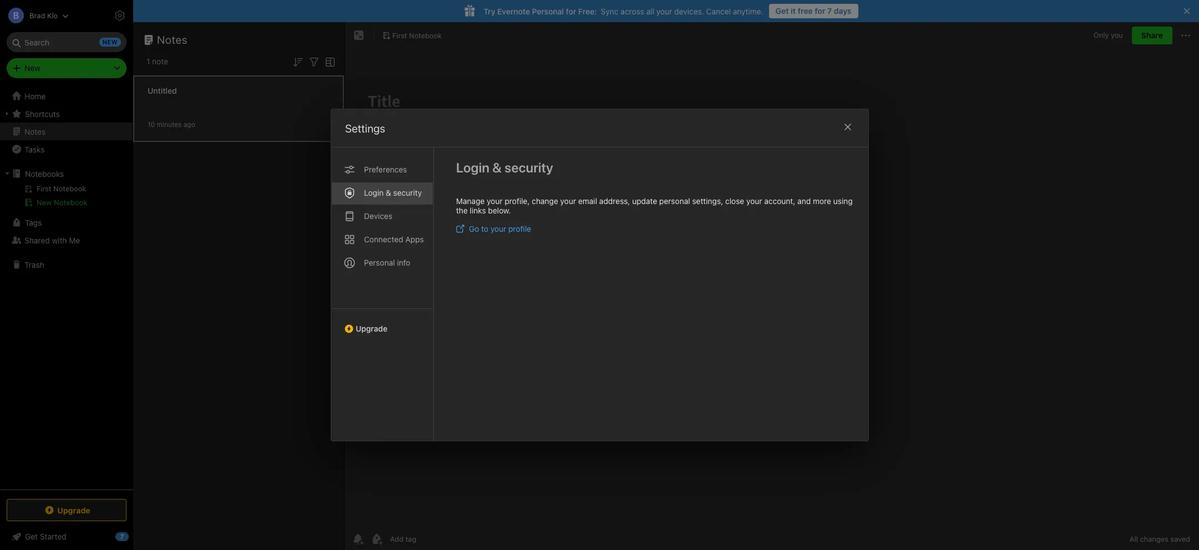Task type: describe. For each thing, give the bounding box(es) containing it.
your left email
[[560, 196, 576, 206]]

1 vertical spatial security
[[393, 188, 422, 198]]

all changes saved
[[1130, 535, 1191, 544]]

evernote
[[497, 6, 530, 16]]

personal info
[[364, 258, 410, 268]]

personal
[[659, 196, 690, 206]]

using
[[833, 196, 853, 206]]

devices
[[364, 211, 392, 221]]

go to your profile
[[469, 224, 531, 234]]

me
[[69, 236, 80, 245]]

only you
[[1094, 31, 1123, 40]]

upgrade button inside tab list
[[331, 309, 433, 338]]

your right all
[[657, 6, 672, 16]]

share button
[[1132, 27, 1173, 44]]

new notebook button
[[0, 196, 133, 209]]

home link
[[0, 87, 133, 105]]

across
[[621, 6, 644, 16]]

tags
[[25, 218, 42, 227]]

close image
[[841, 120, 854, 134]]

update
[[632, 196, 657, 206]]

notebooks
[[25, 169, 64, 178]]

1 vertical spatial upgrade
[[57, 506, 90, 515]]

1 horizontal spatial login & security
[[456, 160, 553, 175]]

untitled
[[148, 86, 177, 95]]

new for new notebook
[[37, 198, 52, 207]]

shared with me
[[24, 236, 80, 245]]

it
[[791, 6, 796, 16]]

days
[[834, 6, 852, 16]]

add tag image
[[370, 533, 384, 546]]

notebook for new notebook
[[54, 198, 87, 207]]

apps
[[405, 235, 424, 244]]

tree containing home
[[0, 87, 133, 490]]

tab list containing preferences
[[331, 148, 434, 441]]

notes link
[[0, 123, 133, 140]]

close
[[725, 196, 744, 206]]

for for 7
[[815, 6, 826, 16]]

notes inside tree
[[24, 127, 46, 136]]

first notebook button
[[379, 28, 446, 43]]

new for new
[[24, 63, 40, 73]]

free:
[[578, 6, 597, 16]]

notebook for first notebook
[[409, 31, 442, 40]]

get
[[776, 6, 789, 16]]

share
[[1142, 31, 1163, 40]]

notebooks link
[[0, 165, 133, 183]]

1 horizontal spatial &
[[492, 160, 502, 175]]

0 vertical spatial personal
[[532, 6, 564, 16]]

1 vertical spatial upgrade button
[[7, 500, 127, 522]]

10 minutes ago
[[148, 120, 195, 128]]

note window element
[[345, 22, 1199, 551]]

info
[[397, 258, 410, 268]]

your right close
[[746, 196, 762, 206]]

manage
[[456, 196, 485, 206]]

for for free:
[[566, 6, 576, 16]]

tags button
[[0, 214, 133, 231]]

cancel
[[706, 6, 731, 16]]

account,
[[764, 196, 795, 206]]

new notebook
[[37, 198, 87, 207]]

first notebook
[[392, 31, 442, 40]]

the
[[456, 206, 468, 215]]

saved
[[1171, 535, 1191, 544]]

tasks button
[[0, 140, 133, 158]]

0 vertical spatial upgrade
[[355, 324, 387, 334]]

1
[[147, 57, 150, 66]]

go
[[469, 224, 479, 234]]

preferences
[[364, 165, 407, 174]]

1 note
[[147, 57, 168, 66]]

links
[[470, 206, 486, 215]]

more
[[813, 196, 831, 206]]

free
[[798, 6, 813, 16]]

changes
[[1140, 535, 1169, 544]]

1 horizontal spatial security
[[504, 160, 553, 175]]



Task type: vqa. For each thing, say whether or not it's contained in the screenshot.
New inside the popup button
yes



Task type: locate. For each thing, give the bounding box(es) containing it.
7
[[828, 6, 832, 16]]

new button
[[7, 58, 127, 78]]

& up 'below.' on the left of the page
[[492, 160, 502, 175]]

0 horizontal spatial &
[[385, 188, 391, 198]]

0 vertical spatial notebook
[[409, 31, 442, 40]]

for inside button
[[815, 6, 826, 16]]

for left 7 at the right top of page
[[815, 6, 826, 16]]

1 vertical spatial &
[[385, 188, 391, 198]]

personal down connected
[[364, 258, 395, 268]]

notebook
[[409, 31, 442, 40], [54, 198, 87, 207]]

try evernote personal for free: sync across all your devices. cancel anytime.
[[484, 6, 764, 16]]

change
[[532, 196, 558, 206]]

1 vertical spatial notes
[[24, 127, 46, 136]]

ago
[[184, 120, 195, 128]]

minutes
[[157, 120, 182, 128]]

login
[[456, 160, 489, 175], [364, 188, 383, 198]]

shortcuts
[[25, 109, 60, 118]]

with
[[52, 236, 67, 245]]

expand notebooks image
[[3, 169, 12, 178]]

notes up note
[[157, 33, 188, 46]]

shortcuts button
[[0, 105, 133, 123]]

for left free:
[[566, 6, 576, 16]]

0 horizontal spatial login & security
[[364, 188, 422, 198]]

1 vertical spatial login & security
[[364, 188, 422, 198]]

your right links
[[487, 196, 502, 206]]

personal right the evernote
[[532, 6, 564, 16]]

new inside popup button
[[24, 63, 40, 73]]

your
[[657, 6, 672, 16], [487, 196, 502, 206], [560, 196, 576, 206], [746, 196, 762, 206], [490, 224, 506, 234]]

upgrade
[[355, 324, 387, 334], [57, 506, 90, 515]]

anytime.
[[733, 6, 764, 16]]

new up tags on the left
[[37, 198, 52, 207]]

personal
[[532, 6, 564, 16], [364, 258, 395, 268]]

below.
[[488, 206, 511, 215]]

notes up tasks
[[24, 127, 46, 136]]

0 horizontal spatial security
[[393, 188, 422, 198]]

manage your profile, change your email address, update personal settings, close your account, and more using the links below.
[[456, 196, 853, 215]]

0 horizontal spatial notes
[[24, 127, 46, 136]]

0 vertical spatial new
[[24, 63, 40, 73]]

0 horizontal spatial upgrade button
[[7, 500, 127, 522]]

your right to
[[490, 224, 506, 234]]

settings
[[345, 122, 385, 135]]

sync
[[601, 6, 619, 16]]

notebook up tags button
[[54, 198, 87, 207]]

connected
[[364, 235, 403, 244]]

get it free for 7 days
[[776, 6, 852, 16]]

get it free for 7 days button
[[769, 4, 858, 18]]

Search text field
[[14, 32, 119, 52]]

profile,
[[505, 196, 529, 206]]

1 vertical spatial new
[[37, 198, 52, 207]]

settings,
[[692, 196, 723, 206]]

email
[[578, 196, 597, 206]]

go to your profile button
[[456, 224, 531, 234]]

tasks
[[24, 145, 45, 154]]

trash
[[24, 260, 44, 269]]

1 horizontal spatial login
[[456, 160, 489, 175]]

notebook right first
[[409, 31, 442, 40]]

login up devices
[[364, 188, 383, 198]]

0 horizontal spatial login
[[364, 188, 383, 198]]

shared
[[24, 236, 50, 245]]

address,
[[599, 196, 630, 206]]

notebook inside group
[[54, 198, 87, 207]]

you
[[1111, 31, 1123, 40]]

expand note image
[[352, 29, 366, 42]]

tree
[[0, 87, 133, 490]]

new
[[24, 63, 40, 73], [37, 198, 52, 207]]

notes
[[157, 33, 188, 46], [24, 127, 46, 136]]

trash link
[[0, 256, 133, 274]]

all
[[1130, 535, 1138, 544]]

devices.
[[674, 6, 704, 16]]

security down preferences
[[393, 188, 422, 198]]

connected apps
[[364, 235, 424, 244]]

login & security
[[456, 160, 553, 175], [364, 188, 422, 198]]

1 vertical spatial personal
[[364, 258, 395, 268]]

0 vertical spatial &
[[492, 160, 502, 175]]

None search field
[[14, 32, 119, 52]]

0 horizontal spatial upgrade
[[57, 506, 90, 515]]

1 horizontal spatial for
[[815, 6, 826, 16]]

all
[[646, 6, 654, 16]]

to
[[481, 224, 488, 234]]

&
[[492, 160, 502, 175], [385, 188, 391, 198]]

note
[[152, 57, 168, 66]]

1 horizontal spatial upgrade
[[355, 324, 387, 334]]

& down preferences
[[385, 188, 391, 198]]

and
[[797, 196, 811, 206]]

shared with me link
[[0, 231, 133, 249]]

1 for from the left
[[815, 6, 826, 16]]

first
[[392, 31, 407, 40]]

add a reminder image
[[351, 533, 365, 546]]

10
[[148, 120, 155, 128]]

1 vertical spatial login
[[364, 188, 383, 198]]

0 horizontal spatial personal
[[364, 258, 395, 268]]

1 horizontal spatial upgrade button
[[331, 309, 433, 338]]

new up home
[[24, 63, 40, 73]]

new notebook group
[[0, 183, 133, 214]]

1 horizontal spatial notebook
[[409, 31, 442, 40]]

security
[[504, 160, 553, 175], [393, 188, 422, 198]]

try
[[484, 6, 495, 16]]

2 for from the left
[[566, 6, 576, 16]]

login up manage
[[456, 160, 489, 175]]

login & security inside tab list
[[364, 188, 422, 198]]

settings image
[[113, 9, 127, 22]]

profile
[[508, 224, 531, 234]]

home
[[24, 91, 46, 101]]

0 vertical spatial upgrade button
[[331, 309, 433, 338]]

tab list
[[331, 148, 434, 441]]

0 horizontal spatial for
[[566, 6, 576, 16]]

security up profile,
[[504, 160, 553, 175]]

only
[[1094, 31, 1109, 40]]

0 vertical spatial security
[[504, 160, 553, 175]]

login & security up profile,
[[456, 160, 553, 175]]

1 vertical spatial notebook
[[54, 198, 87, 207]]

login & security down preferences
[[364, 188, 422, 198]]

0 vertical spatial login
[[456, 160, 489, 175]]

upgrade button
[[331, 309, 433, 338], [7, 500, 127, 522]]

1 horizontal spatial notes
[[157, 33, 188, 46]]

for
[[815, 6, 826, 16], [566, 6, 576, 16]]

Note Editor text field
[[345, 75, 1199, 528]]

notebook inside note window element
[[409, 31, 442, 40]]

0 vertical spatial login & security
[[456, 160, 553, 175]]

1 horizontal spatial personal
[[532, 6, 564, 16]]

new inside button
[[37, 198, 52, 207]]

0 vertical spatial notes
[[157, 33, 188, 46]]

0 horizontal spatial notebook
[[54, 198, 87, 207]]



